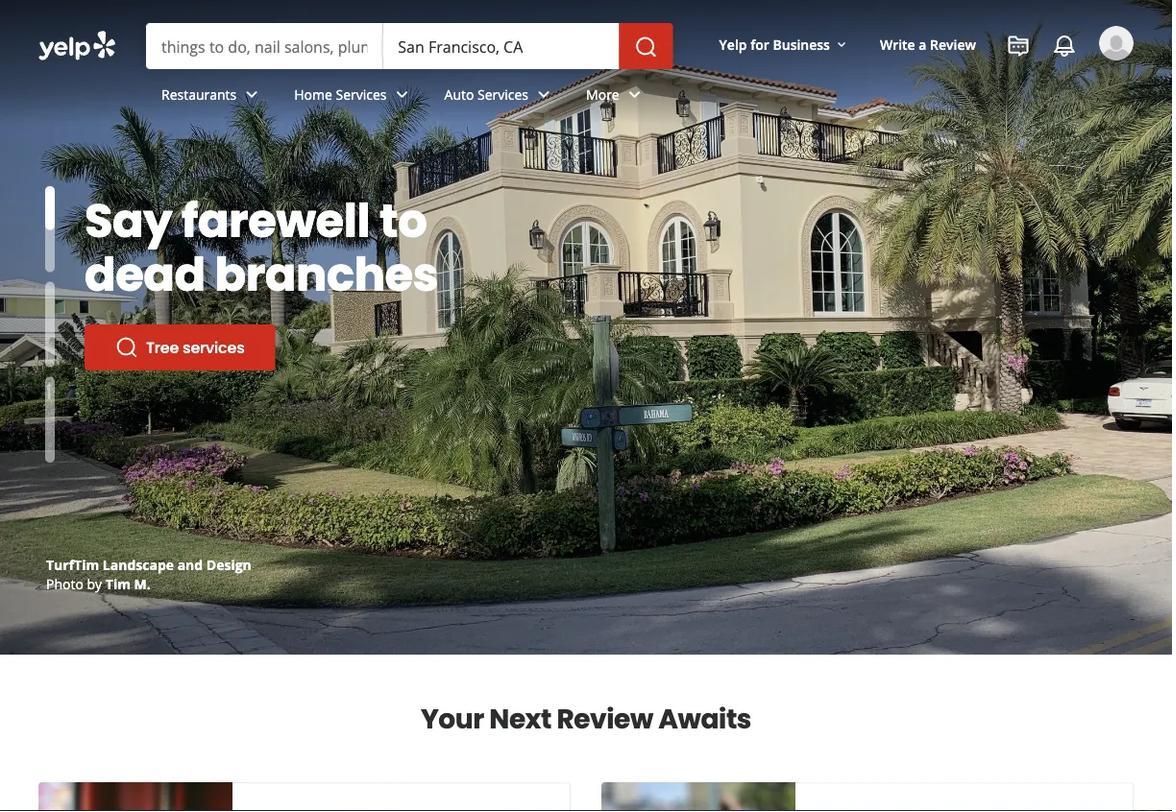 Task type: locate. For each thing, give the bounding box(es) containing it.
review
[[930, 35, 976, 53], [557, 700, 653, 738]]

24 chevron down v2 image
[[391, 83, 414, 106], [623, 83, 646, 106]]

none field up auto services on the left top of the page
[[398, 36, 604, 57]]

home services
[[294, 85, 387, 103]]

home
[[294, 85, 332, 103]]

auto services link
[[429, 69, 571, 125]]

24 chevron down v2 image right "more"
[[623, 83, 646, 106]]

landscape
[[103, 556, 174, 574]]

2 24 chevron down v2 image from the left
[[623, 83, 646, 106]]

0 horizontal spatial 24 chevron down v2 image
[[391, 83, 414, 106]]

review right next in the left bottom of the page
[[557, 700, 653, 738]]

1 horizontal spatial review
[[930, 35, 976, 53]]

1 vertical spatial review
[[557, 700, 653, 738]]

notifications image
[[1053, 35, 1076, 58]]

to
[[380, 188, 427, 253]]

1 horizontal spatial 24 chevron down v2 image
[[623, 83, 646, 106]]

24 chevron down v2 image inside restaurants link
[[240, 83, 263, 106]]

business
[[773, 35, 830, 53]]

None search field
[[0, 0, 1172, 142], [146, 23, 677, 69], [0, 0, 1172, 142], [146, 23, 677, 69]]

24 chevron down v2 image for home services
[[391, 83, 414, 106]]

24 chevron down v2 image
[[240, 83, 263, 106], [532, 83, 555, 106]]

your next review awaits
[[421, 700, 751, 738]]

your
[[421, 700, 484, 738]]

services
[[336, 85, 387, 103], [477, 85, 528, 103]]

Near text field
[[398, 36, 604, 57]]

0 horizontal spatial review
[[557, 700, 653, 738]]

none field find
[[161, 36, 367, 57]]

photo of st paul fish company image
[[601, 783, 795, 812]]

1 24 chevron down v2 image from the left
[[240, 83, 263, 106]]

1 none field from the left
[[161, 36, 367, 57]]

1 horizontal spatial 24 chevron down v2 image
[[532, 83, 555, 106]]

write a review
[[880, 35, 976, 53]]

Find text field
[[161, 36, 367, 57]]

none field up home
[[161, 36, 367, 57]]

1 horizontal spatial services
[[477, 85, 528, 103]]

say farewell to dead branches
[[85, 188, 438, 307]]

1 horizontal spatial none field
[[398, 36, 604, 57]]

farewell
[[182, 188, 370, 253]]

24 chevron down v2 image inside more link
[[623, 83, 646, 106]]

turftim landscape and design photo by tim m.
[[46, 556, 252, 593]]

branches
[[215, 242, 438, 307]]

24 chevron down v2 image inside auto services link
[[532, 83, 555, 106]]

for
[[750, 35, 769, 53]]

None field
[[161, 36, 367, 57], [398, 36, 604, 57]]

0 horizontal spatial none field
[[161, 36, 367, 57]]

explore banner section banner
[[0, 0, 1172, 655]]

services inside auto services link
[[477, 85, 528, 103]]

services right home
[[336, 85, 387, 103]]

24 chevron down v2 image down find text field
[[240, 83, 263, 106]]

0 vertical spatial review
[[930, 35, 976, 53]]

0 horizontal spatial 24 chevron down v2 image
[[240, 83, 263, 106]]

24 chevron down v2 image for more
[[623, 83, 646, 106]]

review inside user actions element
[[930, 35, 976, 53]]

yelp for business
[[719, 35, 830, 53]]

services inside home services link
[[336, 85, 387, 103]]

search image
[[635, 36, 658, 59]]

and
[[177, 556, 203, 574]]

2 24 chevron down v2 image from the left
[[532, 83, 555, 106]]

1 services from the left
[[336, 85, 387, 103]]

24 chevron down v2 image left the auto
[[391, 83, 414, 106]]

24 chevron down v2 image inside home services link
[[391, 83, 414, 106]]

more link
[[571, 69, 662, 125]]

2 services from the left
[[477, 85, 528, 103]]

services right the auto
[[477, 85, 528, 103]]

1 24 chevron down v2 image from the left
[[391, 83, 414, 106]]

2 none field from the left
[[398, 36, 604, 57]]

24 chevron down v2 image for restaurants
[[240, 83, 263, 106]]

24 chevron down v2 image right auto services on the left top of the page
[[532, 83, 555, 106]]

auto
[[444, 85, 474, 103]]

review right a in the top of the page
[[930, 35, 976, 53]]

design
[[206, 556, 252, 574]]

services for auto services
[[477, 85, 528, 103]]

0 horizontal spatial services
[[336, 85, 387, 103]]



Task type: vqa. For each thing, say whether or not it's contained in the screenshot.
the middle Takeout
no



Task type: describe. For each thing, give the bounding box(es) containing it.
tim
[[105, 575, 131, 593]]

by
[[87, 575, 102, 593]]

awaits
[[658, 700, 751, 738]]

tree services link
[[85, 325, 275, 371]]

business categories element
[[146, 69, 1134, 125]]

restaurants
[[161, 85, 237, 103]]

write a review link
[[872, 27, 984, 61]]

more
[[586, 85, 619, 103]]

restaurants link
[[146, 69, 279, 125]]

services for home services
[[336, 85, 387, 103]]

next
[[489, 700, 551, 738]]

select slide image
[[45, 146, 55, 232]]

a
[[919, 35, 927, 53]]

24 search v2 image
[[115, 336, 138, 359]]

yelp
[[719, 35, 747, 53]]

projects image
[[1007, 35, 1030, 58]]

tim m. link
[[105, 575, 151, 593]]

photo
[[46, 575, 83, 593]]

tree services
[[146, 337, 244, 358]]

greg r. image
[[1099, 26, 1134, 61]]

review for next
[[557, 700, 653, 738]]

16 chevron down v2 image
[[834, 37, 849, 53]]

photo of the cowfish sushi burger bar image
[[38, 783, 232, 812]]

none field "near"
[[398, 36, 604, 57]]

turftim landscape and design link
[[46, 556, 252, 574]]

tree
[[146, 337, 179, 358]]

say
[[85, 188, 172, 253]]

user actions element
[[704, 24, 1161, 142]]

dead
[[85, 242, 205, 307]]

home services link
[[279, 69, 429, 125]]

yelp for business button
[[711, 27, 857, 62]]

write
[[880, 35, 915, 53]]

auto services
[[444, 85, 528, 103]]

m.
[[134, 575, 151, 593]]

turftim
[[46, 556, 99, 574]]

services
[[183, 337, 244, 358]]

review for a
[[930, 35, 976, 53]]

24 chevron down v2 image for auto services
[[532, 83, 555, 106]]



